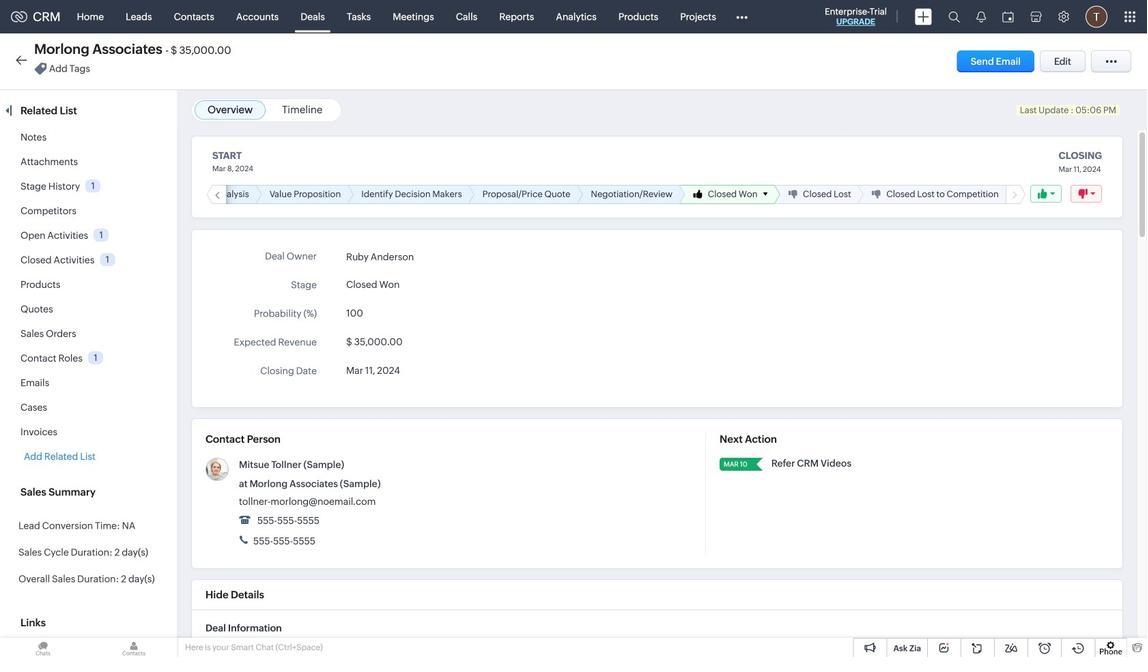 Task type: describe. For each thing, give the bounding box(es) containing it.
Other Modules field
[[728, 6, 757, 28]]

search image
[[949, 11, 961, 23]]

search element
[[941, 0, 969, 33]]

contacts image
[[91, 639, 177, 658]]

create menu image
[[916, 9, 933, 25]]

calendar image
[[1003, 11, 1015, 22]]



Task type: locate. For each thing, give the bounding box(es) containing it.
signals image
[[977, 11, 987, 23]]

chats image
[[0, 639, 86, 658]]

profile image
[[1086, 6, 1108, 28]]

logo image
[[11, 11, 27, 22]]

signals element
[[969, 0, 995, 33]]

create menu element
[[907, 0, 941, 33]]

profile element
[[1078, 0, 1116, 33]]



Task type: vqa. For each thing, say whether or not it's contained in the screenshot.
Modules and Fields link
no



